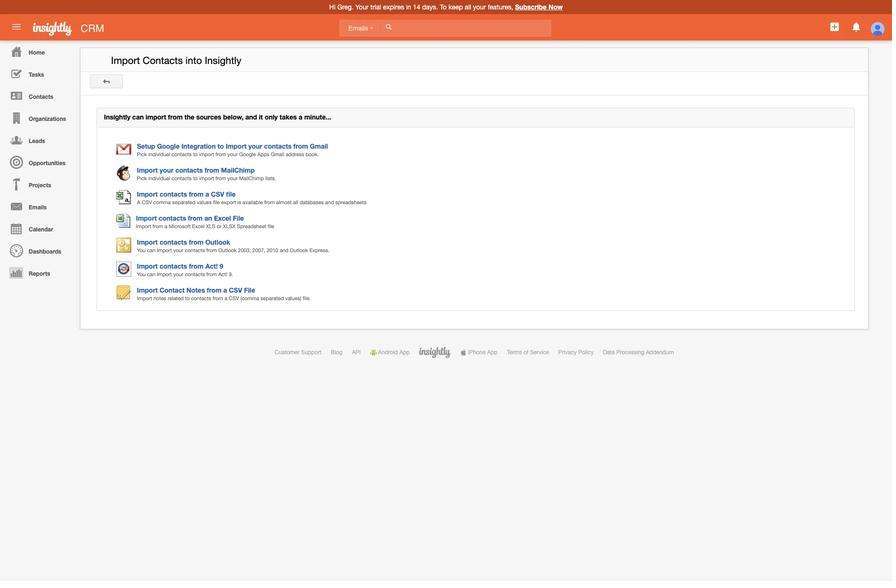 Task type: describe. For each thing, give the bounding box(es) containing it.
outlook left express.
[[290, 248, 308, 253]]

available
[[243, 200, 263, 205]]

import for import your contacts from mailchimp pick individual contacts to import from your mailchimp lists.
[[137, 166, 158, 174]]

spreadsheet
[[237, 224, 266, 229]]

to
[[440, 3, 447, 11]]

your up apps at the left
[[249, 142, 263, 150]]

addendum
[[647, 349, 674, 356]]

blog link
[[331, 349, 343, 356]]

processing
[[617, 349, 645, 356]]

import your contacts from mailchimp link
[[137, 166, 255, 174]]

pick inside import your contacts from mailchimp pick individual contacts to import from your mailchimp lists.
[[137, 176, 147, 181]]

file inside the import contact notes from a csv file import notes related to contacts from a csv (comma separated values) file.
[[244, 286, 255, 294]]

from left microsoft in the left top of the page
[[153, 224, 163, 229]]

from left the
[[168, 113, 183, 121]]

opportunities
[[29, 160, 66, 167]]

blog
[[331, 349, 343, 356]]

api link
[[352, 349, 361, 356]]

from up export
[[216, 176, 226, 181]]

terms
[[507, 349, 523, 356]]

import contacts from act! 9 link
[[137, 262, 223, 270]]

import contact notes from a csv file import notes related to contacts from a csv (comma separated values) file.
[[137, 286, 311, 301]]

only
[[265, 113, 278, 121]]

home
[[29, 49, 45, 56]]

subscribe now link
[[516, 3, 563, 11]]

calendar link
[[2, 218, 75, 240]]

import contacts from a csv file a csv comma separated values file export is available from almost all databases and spreadsheets
[[137, 190, 367, 205]]

a right takes
[[299, 113, 303, 121]]

contact
[[160, 286, 185, 294]]

values
[[197, 200, 212, 205]]

1 horizontal spatial google
[[239, 152, 256, 157]]

or
[[217, 224, 222, 229]]

subscribe
[[516, 3, 547, 11]]

opportunities link
[[2, 151, 75, 173]]

from down xls
[[206, 248, 217, 253]]

your inside import contacts from act! 9 you can import your contacts from act! 9.
[[173, 272, 184, 277]]

2003,
[[238, 248, 251, 253]]

0 horizontal spatial contacts
[[29, 93, 53, 100]]

features,
[[488, 3, 514, 11]]

your inside hi greg. your trial expires in 14 days. to keep all your features, subscribe now
[[473, 3, 486, 11]]

expires
[[383, 3, 405, 11]]

to down integration
[[193, 152, 198, 157]]

values)
[[285, 296, 302, 301]]

iphone app
[[469, 349, 498, 356]]

keep
[[449, 3, 463, 11]]

iphone app link
[[461, 349, 498, 356]]

reports link
[[2, 262, 75, 284]]

setup google integration to import your contacts from gmail link
[[137, 142, 328, 150]]

1 horizontal spatial contacts
[[143, 55, 183, 66]]

app for android app
[[400, 349, 410, 356]]

individual inside import your contacts from mailchimp pick individual contacts to import from your mailchimp lists.
[[148, 176, 170, 181]]

calendar
[[29, 226, 53, 233]]

contacts down import your contacts from mailchimp link
[[172, 176, 192, 181]]

navigation containing home
[[0, 40, 75, 284]]

import contacts from an excel file import from a microsoft excel xls or xlsx spreadsheet file
[[136, 214, 275, 229]]

and inside import contacts from a csv file a csv comma separated values file export is available from almost all databases and spreadsheets
[[325, 200, 334, 205]]

contacts down import contacts from outlook link
[[185, 248, 205, 253]]

iphone
[[469, 349, 486, 356]]

you inside import contacts from act! 9 you can import your contacts from act! 9.
[[137, 272, 146, 277]]

contacts inside the import contact notes from a csv file import notes related to contacts from a csv (comma separated values) file.
[[191, 296, 211, 301]]

customer
[[275, 349, 300, 356]]

import contacts from outlook link
[[137, 238, 230, 246]]

below,
[[223, 113, 244, 121]]

from down integration
[[205, 166, 219, 174]]

notifications image
[[851, 21, 863, 32]]

privacy
[[559, 349, 577, 356]]

import for import contacts into insightly
[[111, 55, 140, 66]]

hi
[[330, 3, 336, 11]]

your inside import contacts from outlook you can import your contacts from outlook 2003, 2007, 2010 and outlook express.
[[173, 248, 184, 253]]

comma
[[154, 200, 171, 205]]

support
[[301, 349, 322, 356]]

xls
[[206, 224, 216, 229]]

notes
[[187, 286, 205, 294]]

from left almost
[[264, 200, 275, 205]]

minute...
[[304, 113, 332, 121]]

leads link
[[2, 129, 75, 151]]

is
[[238, 200, 241, 205]]

organizations link
[[2, 107, 75, 129]]

import your contacts from mailchimp pick individual contacts to import from your mailchimp lists.
[[137, 166, 276, 181]]

1 horizontal spatial insightly
[[205, 55, 242, 66]]

now
[[549, 3, 563, 11]]

tasks
[[29, 71, 44, 78]]

contacts inside import contacts from an excel file import from a microsoft excel xls or xlsx spreadsheet file
[[159, 214, 186, 222]]

outlook image
[[116, 238, 137, 253]]

in
[[406, 3, 411, 11]]

0 vertical spatial act!
[[205, 262, 218, 270]]

insightly can import from the sources below, and it only takes a minute...
[[104, 113, 332, 121]]

a down 9
[[223, 286, 227, 294]]

import for import contact notes from a csv file import notes related to contacts from a csv (comma separated values) file.
[[137, 286, 158, 294]]

data processing addendum link
[[604, 349, 674, 356]]

contacts down microsoft in the left top of the page
[[160, 238, 187, 246]]

contacts down integration
[[172, 152, 192, 157]]

an
[[205, 214, 212, 222]]

1 horizontal spatial file
[[226, 190, 236, 198]]

import contacts from act! 9 you can import your contacts from act! 9.
[[137, 262, 233, 277]]

almost
[[276, 200, 292, 205]]

crm
[[81, 23, 104, 34]]

contacts up apps at the left
[[264, 142, 292, 150]]

notes image
[[116, 286, 137, 301]]

import inside setup google integration to import your contacts from gmail pick individual contacts to import from your google apps gmail address book.
[[199, 152, 214, 157]]

back image
[[103, 78, 110, 85]]

file inside import contacts from an excel file import from a microsoft excel xls or xlsx spreadsheet file
[[268, 224, 275, 229]]

14
[[413, 3, 421, 11]]

android app link
[[370, 349, 410, 356]]

a inside import contacts from an excel file import from a microsoft excel xls or xlsx spreadsheet file
[[165, 224, 167, 229]]

projects link
[[2, 173, 75, 195]]

you inside import contacts from outlook you can import your contacts from outlook 2003, 2007, 2010 and outlook express.
[[137, 248, 146, 253]]

(comma
[[241, 296, 259, 301]]

data
[[604, 349, 615, 356]]

address
[[286, 152, 304, 157]]

projects
[[29, 182, 51, 189]]

a
[[137, 200, 140, 205]]

1 horizontal spatial act!
[[218, 272, 228, 277]]

setup
[[137, 142, 155, 150]]

2010
[[267, 248, 278, 253]]

import inside import contacts from act! 9 you can import your contacts from act! 9.
[[157, 272, 172, 277]]

contacts link
[[2, 85, 75, 107]]

of
[[524, 349, 529, 356]]

text file image for import contacts from a csv file
[[116, 190, 137, 205]]

import contacts from an excel file link
[[136, 214, 244, 222]]

contacts up notes
[[185, 272, 205, 277]]

to inside the import contact notes from a csv file import notes related to contacts from a csv (comma separated values) file.
[[185, 296, 190, 301]]

import contacts from outlook you can import your contacts from outlook 2003, 2007, 2010 and outlook express.
[[137, 238, 330, 253]]



Task type: vqa. For each thing, say whether or not it's contained in the screenshot.
Right Person
no



Task type: locate. For each thing, give the bounding box(es) containing it.
your left features,
[[473, 3, 486, 11]]

file inside import contacts from an excel file import from a microsoft excel xls or xlsx spreadsheet file
[[233, 214, 244, 222]]

your up import contacts from a csv file link on the left
[[160, 166, 174, 174]]

1 vertical spatial google
[[239, 152, 256, 157]]

import inside import your contacts from mailchimp pick individual contacts to import from your mailchimp lists.
[[137, 166, 158, 174]]

contacts
[[264, 142, 292, 150], [172, 152, 192, 157], [175, 166, 203, 174], [172, 176, 192, 181], [160, 190, 187, 198], [159, 214, 186, 222], [160, 238, 187, 246], [185, 248, 205, 253], [160, 262, 187, 270], [185, 272, 205, 277], [191, 296, 211, 301]]

your down setup google integration to import your contacts from gmail link
[[228, 152, 238, 157]]

white image
[[386, 24, 392, 30]]

2007,
[[253, 248, 266, 253]]

0 vertical spatial gmail
[[310, 142, 328, 150]]

csv left '(comma'
[[229, 296, 239, 301]]

0 vertical spatial emails link
[[339, 20, 380, 37]]

act image
[[116, 262, 137, 277]]

tasks link
[[2, 63, 75, 85]]

act!
[[205, 262, 218, 270], [218, 272, 228, 277]]

contacts down import contact notes from a csv file link on the left
[[191, 296, 211, 301]]

android
[[378, 349, 398, 356]]

2 you from the top
[[137, 272, 146, 277]]

can inside import contacts from act! 9 you can import your contacts from act! 9.
[[147, 272, 156, 277]]

lists.
[[266, 176, 276, 181]]

insightly right into
[[205, 55, 242, 66]]

separated left values)
[[261, 296, 284, 301]]

import for import contacts from an excel file import from a microsoft excel xls or xlsx spreadsheet file
[[136, 214, 157, 222]]

separated
[[172, 200, 196, 205], [261, 296, 284, 301]]

file right values
[[213, 200, 220, 205]]

import inside import contacts from outlook you can import your contacts from outlook 2003, 2007, 2010 and outlook express.
[[157, 248, 172, 253]]

1 horizontal spatial separated
[[261, 296, 284, 301]]

0 horizontal spatial all
[[293, 200, 299, 205]]

organizations
[[29, 115, 66, 122]]

gmail up book.
[[310, 142, 328, 150]]

from up values
[[189, 190, 204, 198]]

can right act image
[[147, 272, 156, 277]]

individual down setup
[[148, 152, 170, 157]]

emails link down your
[[339, 20, 380, 37]]

a
[[299, 113, 303, 121], [205, 190, 209, 198], [165, 224, 167, 229], [223, 286, 227, 294], [225, 296, 228, 301]]

insightly up 'gmail' icon
[[104, 113, 131, 121]]

2 app from the left
[[488, 349, 498, 356]]

app right the iphone
[[488, 349, 498, 356]]

import inside import your contacts from mailchimp pick individual contacts to import from your mailchimp lists.
[[199, 176, 214, 181]]

import contacts into insightly
[[111, 55, 242, 66]]

contacts up microsoft in the left top of the page
[[159, 214, 186, 222]]

excel down import contacts from an excel file link
[[192, 224, 205, 229]]

0 vertical spatial individual
[[148, 152, 170, 157]]

2 vertical spatial and
[[280, 248, 289, 253]]

1 horizontal spatial app
[[488, 349, 498, 356]]

0 horizontal spatial emails
[[29, 204, 47, 211]]

customer support link
[[275, 349, 322, 356]]

1 vertical spatial individual
[[148, 176, 170, 181]]

0 vertical spatial you
[[137, 248, 146, 253]]

and right 2010
[[280, 248, 289, 253]]

1 individual from the top
[[148, 152, 170, 157]]

import down import contacts from outlook link
[[157, 248, 172, 253]]

0 vertical spatial file
[[233, 214, 244, 222]]

a left '(comma'
[[225, 296, 228, 301]]

all inside import contacts from a csv file a csv comma separated values file export is available from almost all databases and spreadsheets
[[293, 200, 299, 205]]

contacts up import contacts from a csv file link on the left
[[175, 166, 203, 174]]

file
[[233, 214, 244, 222], [244, 286, 255, 294]]

0 vertical spatial can
[[132, 113, 144, 121]]

1 vertical spatial and
[[325, 200, 334, 205]]

a inside import contacts from a csv file a csv comma separated values file export is available from almost all databases and spreadsheets
[[205, 190, 209, 198]]

file up export
[[226, 190, 236, 198]]

your
[[356, 3, 369, 11]]

act! left 9
[[205, 262, 218, 270]]

2 horizontal spatial and
[[325, 200, 334, 205]]

all
[[465, 3, 472, 11], [293, 200, 299, 205]]

setup google integration to import your contacts from gmail pick individual contacts to import from your google apps gmail address book.
[[137, 142, 328, 157]]

can up setup
[[132, 113, 144, 121]]

contacts up contact
[[160, 262, 187, 270]]

1 vertical spatial file
[[213, 200, 220, 205]]

emails down your
[[349, 24, 370, 32]]

contacts left into
[[143, 55, 183, 66]]

all right keep
[[465, 3, 472, 11]]

1 vertical spatial gmail
[[271, 152, 285, 157]]

from left an
[[188, 214, 203, 222]]

excel
[[214, 214, 231, 222], [192, 224, 205, 229]]

0 vertical spatial file
[[226, 190, 236, 198]]

0 horizontal spatial separated
[[172, 200, 196, 205]]

home link
[[2, 40, 75, 63]]

gmail
[[310, 142, 328, 150], [271, 152, 285, 157]]

into
[[186, 55, 202, 66]]

1 horizontal spatial excel
[[214, 214, 231, 222]]

1 vertical spatial emails
[[29, 204, 47, 211]]

pick inside setup google integration to import your contacts from gmail pick individual contacts to import from your google apps gmail address book.
[[137, 152, 147, 157]]

import inside import contacts from a csv file a csv comma separated values file export is available from almost all databases and spreadsheets
[[137, 190, 158, 198]]

mailchimp left lists.
[[239, 176, 264, 181]]

to right integration
[[218, 142, 224, 150]]

gmail right apps at the left
[[271, 152, 285, 157]]

0 vertical spatial all
[[465, 3, 472, 11]]

1 vertical spatial act!
[[218, 272, 228, 277]]

0 horizontal spatial and
[[246, 113, 257, 121]]

related
[[168, 296, 184, 301]]

it
[[259, 113, 263, 121]]

2 vertical spatial can
[[147, 272, 156, 277]]

1 horizontal spatial all
[[465, 3, 472, 11]]

to inside import your contacts from mailchimp pick individual contacts to import from your mailchimp lists.
[[193, 176, 198, 181]]

text file image down linkedin image
[[116, 190, 137, 205]]

from down import contact notes from a csv file link on the left
[[213, 296, 223, 301]]

1 horizontal spatial emails
[[349, 24, 370, 32]]

your down import contacts from outlook link
[[173, 248, 184, 253]]

import contacts from a csv file link
[[137, 190, 236, 198]]

and right databases
[[325, 200, 334, 205]]

android app
[[378, 349, 410, 356]]

leads
[[29, 138, 45, 145]]

express.
[[310, 248, 330, 253]]

0 vertical spatial pick
[[137, 152, 147, 157]]

1 vertical spatial mailchimp
[[239, 176, 264, 181]]

pick up a
[[137, 176, 147, 181]]

2 text file image from the top
[[116, 214, 136, 228]]

pick
[[137, 152, 147, 157], [137, 176, 147, 181]]

import for import contacts from a csv file a csv comma separated values file export is available from almost all databases and spreadsheets
[[137, 190, 158, 198]]

csv
[[211, 190, 224, 198], [142, 200, 152, 205], [229, 286, 242, 294], [229, 296, 239, 301]]

1 vertical spatial text file image
[[116, 214, 136, 228]]

outlook
[[205, 238, 230, 246], [218, 248, 237, 253], [290, 248, 308, 253]]

you
[[137, 248, 146, 253], [137, 272, 146, 277]]

1 vertical spatial separated
[[261, 296, 284, 301]]

emails inside navigation
[[29, 204, 47, 211]]

trial
[[371, 3, 381, 11]]

import inside import contacts from outlook you can import your contacts from outlook 2003, 2007, 2010 and outlook express.
[[137, 238, 158, 246]]

navigation
[[0, 40, 75, 284]]

contacts inside import contacts from a csv file a csv comma separated values file export is available from almost all databases and spreadsheets
[[160, 190, 187, 198]]

can
[[132, 113, 144, 121], [147, 248, 156, 253], [147, 272, 156, 277]]

0 horizontal spatial emails link
[[2, 195, 75, 218]]

1 vertical spatial excel
[[192, 224, 205, 229]]

import inside setup google integration to import your contacts from gmail pick individual contacts to import from your google apps gmail address book.
[[226, 142, 247, 150]]

from up import contact notes from a csv file link on the left
[[189, 262, 204, 270]]

mailchimp down setup google integration to import your contacts from gmail pick individual contacts to import from your google apps gmail address book.
[[221, 166, 255, 174]]

individual
[[148, 152, 170, 157], [148, 176, 170, 181]]

import down integration
[[199, 152, 214, 157]]

individual up comma
[[148, 176, 170, 181]]

file up xlsx
[[233, 214, 244, 222]]

1 horizontal spatial gmail
[[310, 142, 328, 150]]

9.
[[229, 272, 233, 277]]

linkedin image
[[116, 166, 137, 181]]

reports
[[29, 270, 50, 277]]

separated inside the import contact notes from a csv file import notes related to contacts from a csv (comma separated values) file.
[[261, 296, 284, 301]]

contacts up the organizations link
[[29, 93, 53, 100]]

9
[[220, 262, 223, 270]]

google right setup
[[157, 142, 180, 150]]

2 vertical spatial file
[[268, 224, 275, 229]]

text file image
[[116, 190, 137, 205], [116, 214, 136, 228]]

from down import contacts from an excel file import from a microsoft excel xls or xlsx spreadsheet file
[[189, 238, 204, 246]]

0 horizontal spatial insightly
[[104, 113, 131, 121]]

import up setup
[[146, 113, 166, 121]]

all inside hi greg. your trial expires in 14 days. to keep all your features, subscribe now
[[465, 3, 472, 11]]

1 vertical spatial all
[[293, 200, 299, 205]]

0 vertical spatial and
[[246, 113, 257, 121]]

databases
[[300, 200, 324, 205]]

can inside import contacts from outlook you can import your contacts from outlook 2003, 2007, 2010 and outlook express.
[[147, 248, 156, 253]]

from up address
[[294, 142, 308, 150]]

separated down import contacts from a csv file link on the left
[[172, 200, 196, 205]]

import for import contacts from outlook you can import your contacts from outlook 2003, 2007, 2010 and outlook express.
[[137, 238, 158, 246]]

0 horizontal spatial app
[[400, 349, 410, 356]]

terms of service
[[507, 349, 549, 356]]

0 vertical spatial mailchimp
[[221, 166, 255, 174]]

import for import contacts from act! 9 you can import your contacts from act! 9.
[[137, 262, 158, 270]]

2 pick from the top
[[137, 176, 147, 181]]

1 vertical spatial pick
[[137, 176, 147, 181]]

1 text file image from the top
[[116, 190, 137, 205]]

0 horizontal spatial file
[[213, 200, 220, 205]]

None text field
[[380, 20, 552, 37]]

hi greg. your trial expires in 14 days. to keep all your features, subscribe now
[[330, 3, 563, 11]]

microsoft
[[169, 224, 191, 229]]

all right almost
[[293, 200, 299, 205]]

export
[[221, 200, 236, 205]]

emails up calendar link
[[29, 204, 47, 211]]

can right outlook icon at the top of the page
[[147, 248, 156, 253]]

notes
[[154, 296, 166, 301]]

0 horizontal spatial google
[[157, 142, 180, 150]]

days.
[[422, 3, 438, 11]]

1 vertical spatial can
[[147, 248, 156, 253]]

separated inside import contacts from a csv file a csv comma separated values file export is available from almost all databases and spreadsheets
[[172, 200, 196, 205]]

import contact notes from a csv file link
[[137, 286, 255, 294]]

0 vertical spatial insightly
[[205, 55, 242, 66]]

1 app from the left
[[400, 349, 410, 356]]

1 vertical spatial emails link
[[2, 195, 75, 218]]

apps
[[258, 152, 270, 157]]

import down import your contacts from mailchimp link
[[199, 176, 214, 181]]

0 horizontal spatial gmail
[[271, 152, 285, 157]]

app for iphone app
[[488, 349, 498, 356]]

outlook up 9
[[218, 248, 237, 253]]

1 vertical spatial contacts
[[29, 93, 53, 100]]

individual inside setup google integration to import your contacts from gmail pick individual contacts to import from your google apps gmail address book.
[[148, 152, 170, 157]]

and left "it"
[[246, 113, 257, 121]]

1 horizontal spatial emails link
[[339, 20, 380, 37]]

pick down setup
[[137, 152, 147, 157]]

file.
[[303, 296, 311, 301]]

1 vertical spatial file
[[244, 286, 255, 294]]

1 you from the top
[[137, 248, 146, 253]]

1 pick from the top
[[137, 152, 147, 157]]

takes
[[280, 113, 297, 121]]

to right "related"
[[185, 296, 190, 301]]

0 vertical spatial separated
[[172, 200, 196, 205]]

dashboards link
[[2, 240, 75, 262]]

text file image up outlook icon at the top of the page
[[116, 214, 136, 228]]

text file image for import contacts from an excel file
[[116, 214, 136, 228]]

sources
[[196, 113, 221, 121]]

import up contact
[[157, 272, 172, 277]]

contacts up comma
[[160, 190, 187, 198]]

0 vertical spatial text file image
[[116, 190, 137, 205]]

spreadsheets
[[336, 200, 367, 205]]

mailchimp
[[221, 166, 255, 174], [239, 176, 264, 181]]

emails link down the projects
[[2, 195, 75, 218]]

import inside import contacts from act! 9 you can import your contacts from act! 9.
[[137, 262, 158, 270]]

csv up export
[[211, 190, 224, 198]]

from right notes
[[207, 286, 222, 294]]

you up notes image
[[137, 272, 146, 277]]

act! left 9.
[[218, 272, 228, 277]]

1 vertical spatial insightly
[[104, 113, 131, 121]]

csv right a
[[142, 200, 152, 205]]

data processing addendum
[[604, 349, 674, 356]]

and inside import contacts from outlook you can import your contacts from outlook 2003, 2007, 2010 and outlook express.
[[280, 248, 289, 253]]

file up '(comma'
[[244, 286, 255, 294]]

2 individual from the top
[[148, 176, 170, 181]]

0 vertical spatial excel
[[214, 214, 231, 222]]

0 horizontal spatial excel
[[192, 224, 205, 229]]

a left microsoft in the left top of the page
[[165, 224, 167, 229]]

1 vertical spatial you
[[137, 272, 146, 277]]

app
[[400, 349, 410, 356], [488, 349, 498, 356]]

2 horizontal spatial file
[[268, 224, 275, 229]]

to down import your contacts from mailchimp link
[[193, 176, 198, 181]]

excel up or
[[214, 214, 231, 222]]

api
[[352, 349, 361, 356]]

0 vertical spatial contacts
[[143, 55, 183, 66]]

your down "import contacts from act! 9" link
[[173, 272, 184, 277]]

file
[[226, 190, 236, 198], [213, 200, 220, 205], [268, 224, 275, 229]]

from down setup google integration to import your contacts from gmail link
[[216, 152, 226, 157]]

app right the android
[[400, 349, 410, 356]]

0 vertical spatial emails
[[349, 24, 370, 32]]

outlook down or
[[205, 238, 230, 246]]

0 vertical spatial google
[[157, 142, 180, 150]]

google left apps at the left
[[239, 152, 256, 157]]

from left 9.
[[206, 272, 217, 277]]

privacy policy
[[559, 349, 594, 356]]

your up export
[[228, 176, 238, 181]]

import
[[146, 113, 166, 121], [199, 152, 214, 157], [199, 176, 214, 181], [157, 248, 172, 253], [157, 272, 172, 277]]

privacy policy link
[[559, 349, 594, 356]]

file right spreadsheet
[[268, 224, 275, 229]]

you up act image
[[137, 248, 146, 253]]

import
[[111, 55, 140, 66], [226, 142, 247, 150], [137, 166, 158, 174], [137, 190, 158, 198], [136, 214, 157, 222], [136, 224, 151, 229], [137, 238, 158, 246], [137, 262, 158, 270], [137, 286, 158, 294], [137, 296, 152, 301]]

the
[[185, 113, 195, 121]]

integration
[[182, 142, 216, 150]]

gmail image
[[116, 142, 137, 157]]

0 horizontal spatial act!
[[205, 262, 218, 270]]

a up values
[[205, 190, 209, 198]]

csv down 9.
[[229, 286, 242, 294]]

1 horizontal spatial and
[[280, 248, 289, 253]]

book.
[[306, 152, 319, 157]]



